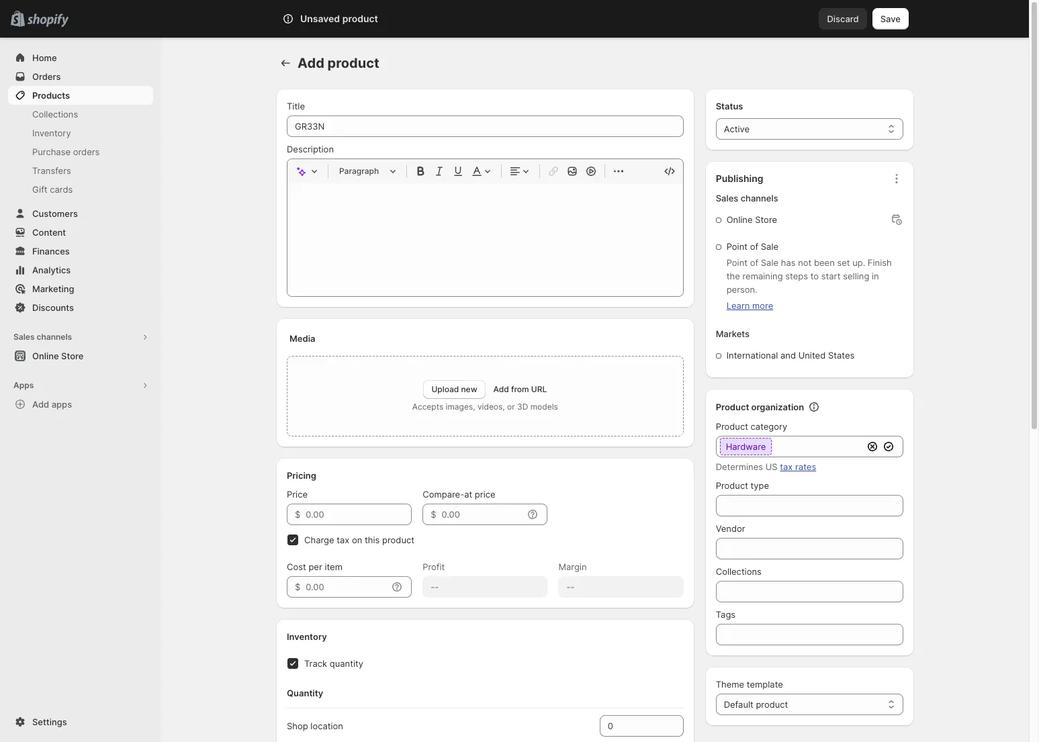 Task type: locate. For each thing, give the bounding box(es) containing it.
0 vertical spatial inventory
[[32, 128, 71, 138]]

1 vertical spatial of
[[750, 257, 759, 268]]

profit
[[423, 562, 445, 573]]

models
[[531, 402, 558, 412]]

tax right the us
[[780, 462, 793, 472]]

been
[[814, 257, 835, 268]]

1 horizontal spatial channels
[[741, 193, 779, 204]]

cost per item
[[287, 562, 343, 573]]

add for add from url
[[494, 384, 509, 394]]

online up apps
[[32, 351, 59, 362]]

1 vertical spatial inventory
[[287, 632, 327, 642]]

inventory up the 'track'
[[287, 632, 327, 642]]

0 vertical spatial collections
[[32, 109, 78, 120]]

category
[[751, 421, 788, 432]]

Title text field
[[287, 116, 684, 137]]

international and united states
[[727, 350, 855, 361]]

0 vertical spatial add
[[298, 55, 324, 71]]

1 vertical spatial channels
[[37, 332, 72, 342]]

analytics
[[32, 265, 71, 276]]

collections
[[32, 109, 78, 120], [716, 567, 762, 577]]

or
[[507, 402, 515, 412]]

1 point from the top
[[727, 241, 748, 252]]

save
[[881, 13, 901, 24]]

international
[[727, 350, 778, 361]]

2 of from the top
[[750, 257, 759, 268]]

1 product from the top
[[716, 402, 750, 413]]

unsaved
[[300, 13, 340, 24]]

products
[[32, 90, 70, 101]]

2 point from the top
[[727, 257, 748, 268]]

1 vertical spatial collections
[[716, 567, 762, 577]]

channels down the 'publishing'
[[741, 193, 779, 204]]

$ for price
[[295, 509, 301, 520]]

add
[[298, 55, 324, 71], [494, 384, 509, 394], [32, 399, 49, 410]]

online up point of sale
[[727, 214, 753, 225]]

of
[[750, 241, 759, 252], [750, 257, 759, 268]]

product down template on the right of page
[[756, 700, 788, 710]]

Compare-at price text field
[[442, 504, 524, 526]]

sales down the 'publishing'
[[716, 193, 739, 204]]

track quantity
[[304, 659, 364, 669]]

paragraph
[[339, 166, 379, 176]]

1 horizontal spatial add
[[298, 55, 324, 71]]

2 horizontal spatial add
[[494, 384, 509, 394]]

content link
[[8, 223, 153, 242]]

1 horizontal spatial sales
[[716, 193, 739, 204]]

0 horizontal spatial store
[[61, 351, 84, 362]]

sales down discounts
[[13, 332, 35, 342]]

compare-at price
[[423, 489, 496, 500]]

price
[[287, 489, 308, 500]]

determines us tax rates
[[716, 462, 817, 472]]

and
[[781, 350, 796, 361]]

set
[[838, 257, 850, 268]]

0 horizontal spatial online store
[[32, 351, 84, 362]]

1 vertical spatial online
[[32, 351, 59, 362]]

2 product from the top
[[716, 421, 749, 432]]

2 vertical spatial product
[[716, 480, 749, 491]]

1 vertical spatial product
[[716, 421, 749, 432]]

2 vertical spatial add
[[32, 399, 49, 410]]

store down the sales channels button
[[61, 351, 84, 362]]

paragraph button
[[334, 163, 401, 179]]

of inside point of sale has not been set up. finish the remaining steps to start selling in person. learn more
[[750, 257, 759, 268]]

0 vertical spatial store
[[755, 214, 778, 225]]

0 vertical spatial sales
[[716, 193, 739, 204]]

1 of from the top
[[750, 241, 759, 252]]

to
[[811, 271, 819, 282]]

apps
[[13, 380, 34, 390]]

sales inside button
[[13, 332, 35, 342]]

1 horizontal spatial collections
[[716, 567, 762, 577]]

gift cards
[[32, 184, 73, 195]]

0 horizontal spatial channels
[[37, 332, 72, 342]]

0 horizontal spatial online
[[32, 351, 59, 362]]

purchase orders
[[32, 146, 100, 157]]

gift cards link
[[8, 180, 153, 199]]

inventory
[[32, 128, 71, 138], [287, 632, 327, 642]]

sale inside point of sale has not been set up. finish the remaining steps to start selling in person. learn more
[[761, 257, 779, 268]]

cost
[[287, 562, 306, 573]]

1 vertical spatial store
[[61, 351, 84, 362]]

1 vertical spatial add
[[494, 384, 509, 394]]

0 vertical spatial product
[[716, 402, 750, 413]]

0 vertical spatial of
[[750, 241, 759, 252]]

point inside point of sale has not been set up. finish the remaining steps to start selling in person. learn more
[[727, 257, 748, 268]]

learn
[[727, 300, 750, 311]]

search button
[[320, 8, 710, 30]]

home link
[[8, 48, 153, 67]]

product down determines
[[716, 480, 749, 491]]

compare-
[[423, 489, 464, 500]]

sales channels down the 'publishing'
[[716, 193, 779, 204]]

channels
[[741, 193, 779, 204], [37, 332, 72, 342]]

add left the from
[[494, 384, 509, 394]]

$ down cost
[[295, 582, 301, 593]]

videos,
[[478, 402, 505, 412]]

sales channels down discounts
[[13, 332, 72, 342]]

theme template
[[716, 679, 783, 690]]

1 horizontal spatial online store
[[727, 214, 778, 225]]

$ for cost per item
[[295, 582, 301, 593]]

orders
[[73, 146, 100, 157]]

online inside button
[[32, 351, 59, 362]]

1 vertical spatial tax
[[337, 535, 350, 546]]

quantity
[[330, 659, 364, 669]]

Price text field
[[306, 504, 412, 526]]

tax left on
[[337, 535, 350, 546]]

upload new
[[432, 384, 477, 394]]

1 vertical spatial online store
[[32, 351, 84, 362]]

online
[[727, 214, 753, 225], [32, 351, 59, 362]]

online store inside button
[[32, 351, 84, 362]]

Collections text field
[[716, 581, 904, 603]]

None number field
[[600, 716, 664, 737]]

inventory inside 'link'
[[32, 128, 71, 138]]

0 vertical spatial sale
[[761, 241, 779, 252]]

0 horizontal spatial inventory
[[32, 128, 71, 138]]

$ down compare- at the bottom of page
[[431, 509, 436, 520]]

has
[[781, 257, 796, 268]]

sales channels inside button
[[13, 332, 72, 342]]

Profit text field
[[423, 577, 548, 598]]

$ down price
[[295, 509, 301, 520]]

0 vertical spatial sales channels
[[716, 193, 779, 204]]

1 vertical spatial sales
[[13, 332, 35, 342]]

add inside button
[[32, 399, 49, 410]]

collections down vendor
[[716, 567, 762, 577]]

product right this
[[382, 535, 415, 546]]

product
[[716, 402, 750, 413], [716, 421, 749, 432], [716, 480, 749, 491]]

on
[[352, 535, 362, 546]]

product right unsaved on the left of page
[[342, 13, 378, 24]]

tax
[[780, 462, 793, 472], [337, 535, 350, 546]]

online store down the sales channels button
[[32, 351, 84, 362]]

product up the "product category" at the right of the page
[[716, 402, 750, 413]]

0 vertical spatial online
[[727, 214, 753, 225]]

point of sale
[[727, 241, 779, 252]]

product for default product
[[756, 700, 788, 710]]

transfers
[[32, 165, 71, 176]]

online store up point of sale
[[727, 214, 778, 225]]

1 sale from the top
[[761, 241, 779, 252]]

1 vertical spatial sale
[[761, 257, 779, 268]]

person.
[[727, 284, 758, 295]]

product down product organization
[[716, 421, 749, 432]]

2 sale from the top
[[761, 257, 779, 268]]

Product category text field
[[716, 436, 864, 458]]

sale
[[761, 241, 779, 252], [761, 257, 779, 268]]

collections inside collections link
[[32, 109, 78, 120]]

store up point of sale
[[755, 214, 778, 225]]

3 product from the top
[[716, 480, 749, 491]]

1 horizontal spatial store
[[755, 214, 778, 225]]

add left apps
[[32, 399, 49, 410]]

0 horizontal spatial sales channels
[[13, 332, 72, 342]]

product for unsaved product
[[342, 13, 378, 24]]

inventory up purchase
[[32, 128, 71, 138]]

0 vertical spatial tax
[[780, 462, 793, 472]]

1 vertical spatial sales channels
[[13, 332, 72, 342]]

title
[[287, 101, 305, 112]]

discounts
[[32, 302, 74, 313]]

0 vertical spatial online store
[[727, 214, 778, 225]]

remaining
[[743, 271, 783, 282]]

Tags text field
[[716, 624, 904, 646]]

channels down discounts
[[37, 332, 72, 342]]

rates
[[796, 462, 817, 472]]

online store
[[727, 214, 778, 225], [32, 351, 84, 362]]

add product
[[298, 55, 380, 71]]

determines
[[716, 462, 763, 472]]

0 vertical spatial point
[[727, 241, 748, 252]]

finances
[[32, 246, 70, 257]]

point
[[727, 241, 748, 252], [727, 257, 748, 268]]

0 horizontal spatial sales
[[13, 332, 35, 342]]

0 horizontal spatial collections
[[32, 109, 78, 120]]

0 horizontal spatial add
[[32, 399, 49, 410]]

1 vertical spatial point
[[727, 257, 748, 268]]

add up title
[[298, 55, 324, 71]]

product down search
[[328, 55, 380, 71]]

collections down products
[[32, 109, 78, 120]]

upload
[[432, 384, 459, 394]]

start
[[822, 271, 841, 282]]

orders link
[[8, 67, 153, 86]]

product category
[[716, 421, 788, 432]]

sales
[[716, 193, 739, 204], [13, 332, 35, 342]]



Task type: vqa. For each thing, say whether or not it's contained in the screenshot.
Default product on the bottom of page
yes



Task type: describe. For each thing, give the bounding box(es) containing it.
margin
[[559, 562, 587, 573]]

sale for point of sale
[[761, 241, 779, 252]]

collections link
[[8, 105, 153, 124]]

add from url
[[494, 384, 547, 394]]

accepts images, videos, or 3d models
[[413, 402, 558, 412]]

discard
[[828, 13, 859, 24]]

inventory link
[[8, 124, 153, 142]]

Vendor text field
[[716, 538, 904, 560]]

of for point of sale
[[750, 241, 759, 252]]

analytics link
[[8, 261, 153, 280]]

store inside button
[[61, 351, 84, 362]]

unsaved product
[[300, 13, 378, 24]]

new
[[461, 384, 477, 394]]

point of sale has not been set up. finish the remaining steps to start selling in person. learn more
[[727, 257, 892, 311]]

url
[[531, 384, 547, 394]]

finish
[[868, 257, 892, 268]]

point for point of sale has not been set up. finish the remaining steps to start selling in person. learn more
[[727, 257, 748, 268]]

pricing
[[287, 470, 316, 481]]

product for product type
[[716, 480, 749, 491]]

sales channels button
[[8, 328, 153, 347]]

discounts link
[[8, 298, 153, 317]]

markets
[[716, 329, 750, 339]]

cards
[[50, 184, 73, 195]]

Margin text field
[[559, 577, 684, 598]]

orders
[[32, 71, 61, 82]]

Cost per item text field
[[306, 577, 388, 598]]

quantity
[[287, 688, 323, 699]]

price
[[475, 489, 496, 500]]

sale for point of sale has not been set up. finish the remaining steps to start selling in person. learn more
[[761, 257, 779, 268]]

customers
[[32, 208, 78, 219]]

images,
[[446, 402, 475, 412]]

not
[[798, 257, 812, 268]]

$ for compare-at price
[[431, 509, 436, 520]]

product for product category
[[716, 421, 749, 432]]

1 horizontal spatial sales channels
[[716, 193, 779, 204]]

united
[[799, 350, 826, 361]]

product type
[[716, 480, 769, 491]]

upload new button
[[424, 380, 486, 399]]

products link
[[8, 86, 153, 105]]

add for add product
[[298, 55, 324, 71]]

per
[[309, 562, 322, 573]]

online store button
[[0, 347, 161, 366]]

marketing link
[[8, 280, 153, 298]]

shop
[[287, 721, 308, 732]]

in
[[872, 271, 879, 282]]

theme
[[716, 679, 745, 690]]

online store link
[[8, 347, 153, 366]]

apps
[[52, 399, 72, 410]]

shopify image
[[27, 14, 69, 27]]

point for point of sale
[[727, 241, 748, 252]]

0 vertical spatial channels
[[741, 193, 779, 204]]

tags
[[716, 610, 736, 620]]

channels inside the sales channels button
[[37, 332, 72, 342]]

settings link
[[8, 713, 153, 732]]

1 horizontal spatial inventory
[[287, 632, 327, 642]]

media
[[290, 333, 316, 344]]

purchase
[[32, 146, 71, 157]]

vendor
[[716, 523, 746, 534]]

1 horizontal spatial tax
[[780, 462, 793, 472]]

up.
[[853, 257, 866, 268]]

the
[[727, 271, 740, 282]]

at
[[464, 489, 473, 500]]

settings
[[32, 717, 67, 728]]

product for product organization
[[716, 402, 750, 413]]

1 horizontal spatial online
[[727, 214, 753, 225]]

save button
[[873, 8, 909, 30]]

product organization
[[716, 402, 805, 413]]

tax rates link
[[780, 462, 817, 472]]

apps button
[[8, 376, 153, 395]]

from
[[511, 384, 529, 394]]

this
[[365, 535, 380, 546]]

gift
[[32, 184, 47, 195]]

item
[[325, 562, 343, 573]]

default product
[[724, 700, 788, 710]]

charge tax on this product
[[304, 535, 415, 546]]

add apps
[[32, 399, 72, 410]]

Product type text field
[[716, 495, 904, 517]]

publishing
[[716, 173, 764, 184]]

default
[[724, 700, 754, 710]]

selling
[[844, 271, 870, 282]]

finances link
[[8, 242, 153, 261]]

customers link
[[8, 204, 153, 223]]

status
[[716, 101, 744, 112]]

of for point of sale has not been set up. finish the remaining steps to start selling in person. learn more
[[750, 257, 759, 268]]

add for add apps
[[32, 399, 49, 410]]

active
[[724, 124, 750, 134]]

3d
[[517, 402, 528, 412]]

us
[[766, 462, 778, 472]]

states
[[829, 350, 855, 361]]

purchase orders link
[[8, 142, 153, 161]]

accepts
[[413, 402, 444, 412]]

type
[[751, 480, 769, 491]]

0 horizontal spatial tax
[[337, 535, 350, 546]]

product for add product
[[328, 55, 380, 71]]

content
[[32, 227, 66, 238]]

discard button
[[820, 8, 867, 30]]

template
[[747, 679, 783, 690]]

home
[[32, 52, 57, 63]]

add apps button
[[8, 395, 153, 414]]



